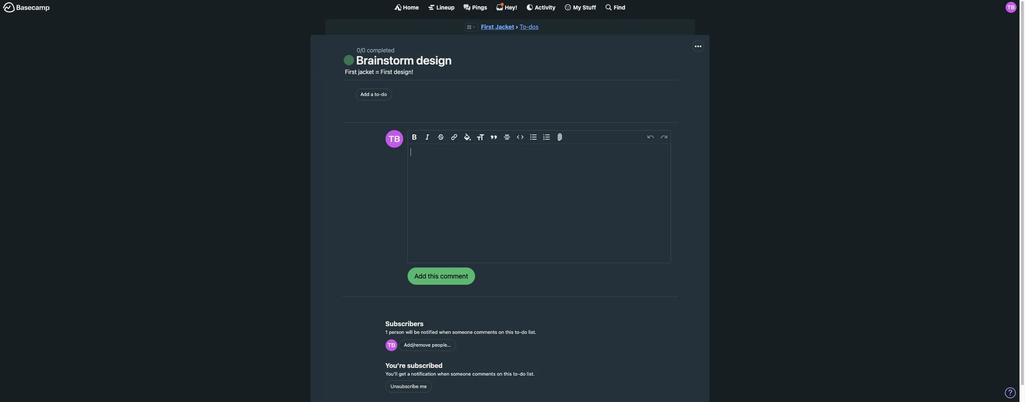 Task type: vqa. For each thing, say whether or not it's contained in the screenshot.
To
no



Task type: locate. For each thing, give the bounding box(es) containing it.
hey! button
[[496, 3, 518, 11]]

comments inside you're subscribed you'll get a notification when someone comments on this to-do list.
[[473, 371, 496, 377]]

›
[[516, 23, 519, 30]]

0 vertical spatial when
[[439, 330, 451, 336]]

tyler black image inside main element
[[1006, 2, 1017, 13]]

None submit
[[408, 268, 475, 285]]

0 vertical spatial tyler black image
[[1006, 2, 1017, 13]]

2 vertical spatial do
[[520, 371, 526, 377]]

when right notification
[[438, 371, 450, 377]]

someone down people…
[[451, 371, 471, 377]]

home
[[403, 4, 419, 10]]

pings button
[[464, 4, 488, 11]]

› to-dos
[[516, 23, 539, 30]]

tyler black image
[[1006, 2, 1017, 13], [386, 130, 403, 148], [386, 340, 397, 352]]

unsubscribe me
[[391, 384, 427, 390]]

0 vertical spatial to-
[[375, 92, 382, 97]]

notification
[[412, 371, 436, 377]]

add/remove people…
[[404, 343, 451, 349]]

on inside "subscribers 1 person will be notified when someone comments on this to-do list."
[[499, 330, 504, 336]]

on
[[499, 330, 504, 336], [497, 371, 503, 377]]

unsubscribe me button
[[386, 381, 432, 393]]

activity link
[[526, 4, 556, 11]]

1 vertical spatial list.
[[527, 371, 535, 377]]

people…
[[432, 343, 451, 349]]

will
[[406, 330, 413, 336]]

person
[[389, 330, 405, 336]]

add a to-do button
[[356, 89, 392, 101]]

1 horizontal spatial a
[[408, 371, 410, 377]]

0 vertical spatial on
[[499, 330, 504, 336]]

you're subscribed you'll get a notification when someone comments on this to-do list.
[[386, 362, 535, 377]]

get
[[399, 371, 406, 377]]

to- inside "subscribers 1 person will be notified when someone comments on this to-do list."
[[515, 330, 522, 336]]

first jacket = first design!
[[345, 69, 414, 75]]

when
[[439, 330, 451, 336], [438, 371, 450, 377]]

to- inside button
[[375, 92, 382, 97]]

when up people…
[[439, 330, 451, 336]]

to- for 1
[[515, 330, 522, 336]]

to-dos link
[[520, 23, 539, 30]]

unsubscribe
[[391, 384, 419, 390]]

find button
[[605, 4, 626, 11]]

someone inside "subscribers 1 person will be notified when someone comments on this to-do list."
[[453, 330, 473, 336]]

0/0 completed link
[[357, 47, 395, 54]]

add/remove people… link
[[399, 340, 456, 352]]

0 horizontal spatial first
[[345, 69, 357, 75]]

someone
[[453, 330, 473, 336], [451, 371, 471, 377]]

a right get
[[408, 371, 410, 377]]

you're
[[386, 362, 406, 370]]

2 vertical spatial to-
[[513, 371, 520, 377]]

dos
[[529, 23, 539, 30]]

1 horizontal spatial first
[[381, 69, 393, 75]]

do inside "subscribers 1 person will be notified when someone comments on this to-do list."
[[522, 330, 528, 336]]

pings
[[473, 4, 488, 10]]

first for first jacket
[[481, 23, 494, 30]]

this inside you're subscribed you'll get a notification when someone comments on this to-do list.
[[504, 371, 512, 377]]

when inside "subscribers 1 person will be notified when someone comments on this to-do list."
[[439, 330, 451, 336]]

this for you're
[[504, 371, 512, 377]]

a right add
[[371, 92, 374, 97]]

1 vertical spatial when
[[438, 371, 450, 377]]

2 horizontal spatial first
[[481, 23, 494, 30]]

add a to-do
[[361, 92, 387, 97]]

comments
[[474, 330, 498, 336], [473, 371, 496, 377]]

1 vertical spatial comments
[[473, 371, 496, 377]]

this inside "subscribers 1 person will be notified when someone comments on this to-do list."
[[506, 330, 514, 336]]

lineup link
[[428, 4, 455, 11]]

comments inside "subscribers 1 person will be notified when someone comments on this to-do list."
[[474, 330, 498, 336]]

main element
[[0, 0, 1020, 14]]

1 vertical spatial to-
[[515, 330, 522, 336]]

0 vertical spatial this
[[506, 330, 514, 336]]

do inside you're subscribed you'll get a notification when someone comments on this to-do list.
[[520, 371, 526, 377]]

to- inside you're subscribed you'll get a notification when someone comments on this to-do list.
[[513, 371, 520, 377]]

1 vertical spatial do
[[522, 330, 528, 336]]

someone right notified
[[453, 330, 473, 336]]

list. inside "subscribers 1 person will be notified when someone comments on this to-do list."
[[529, 330, 537, 336]]

subscribed
[[407, 362, 443, 370]]

list.
[[529, 330, 537, 336], [527, 371, 535, 377]]

0 vertical spatial a
[[371, 92, 374, 97]]

1 vertical spatial this
[[504, 371, 512, 377]]

when inside you're subscribed you'll get a notification when someone comments on this to-do list.
[[438, 371, 450, 377]]

1 vertical spatial someone
[[451, 371, 471, 377]]

0 vertical spatial do
[[381, 92, 387, 97]]

to- for subscribed
[[513, 371, 520, 377]]

someone for you're
[[451, 371, 471, 377]]

subscribers 1 person will be notified when someone comments on this to-do list.
[[386, 321, 537, 336]]

someone inside you're subscribed you'll get a notification when someone comments on this to-do list.
[[451, 371, 471, 377]]

first
[[481, 23, 494, 30], [345, 69, 357, 75], [381, 69, 393, 75]]

0 horizontal spatial a
[[371, 92, 374, 97]]

1 vertical spatial on
[[497, 371, 503, 377]]

0 vertical spatial comments
[[474, 330, 498, 336]]

1 vertical spatial a
[[408, 371, 410, 377]]

do
[[381, 92, 387, 97], [522, 330, 528, 336], [520, 371, 526, 377]]

this
[[506, 330, 514, 336], [504, 371, 512, 377]]

be
[[414, 330, 420, 336]]

lineup
[[437, 4, 455, 10]]

0 vertical spatial list.
[[529, 330, 537, 336]]

do inside button
[[381, 92, 387, 97]]

a
[[371, 92, 374, 97], [408, 371, 410, 377]]

to-
[[375, 92, 382, 97], [515, 330, 522, 336], [513, 371, 520, 377]]

on inside you're subscribed you'll get a notification when someone comments on this to-do list.
[[497, 371, 503, 377]]

list. inside you're subscribed you'll get a notification when someone comments on this to-do list.
[[527, 371, 535, 377]]

add
[[361, 92, 370, 97]]

0 vertical spatial someone
[[453, 330, 473, 336]]



Task type: describe. For each thing, give the bounding box(es) containing it.
notified
[[421, 330, 438, 336]]

completed
[[367, 47, 395, 54]]

first jacket link
[[481, 23, 515, 30]]

stuff
[[583, 4, 597, 10]]

me
[[420, 384, 427, 390]]

Type your comment here… text field
[[408, 144, 671, 263]]

subscribers
[[386, 321, 424, 328]]

list. for subscribers
[[529, 330, 537, 336]]

do for 1
[[522, 330, 528, 336]]

0/0 completed
[[357, 47, 395, 54]]

on for subscribers
[[499, 330, 504, 336]]

add/remove
[[404, 343, 431, 349]]

my stuff
[[574, 4, 597, 10]]

hey!
[[505, 4, 518, 10]]

1 vertical spatial tyler black image
[[386, 130, 403, 148]]

a inside button
[[371, 92, 374, 97]]

first for first jacket = first design!
[[345, 69, 357, 75]]

find
[[614, 4, 626, 10]]

jacket
[[358, 69, 374, 75]]

switch accounts image
[[3, 2, 50, 13]]

a inside you're subscribed you'll get a notification when someone comments on this to-do list.
[[408, 371, 410, 377]]

someone for subscribers
[[453, 330, 473, 336]]

brainstorm
[[356, 53, 414, 67]]

home link
[[395, 4, 419, 11]]

2 vertical spatial tyler black image
[[386, 340, 397, 352]]

design
[[417, 53, 452, 67]]

1
[[386, 330, 388, 336]]

do for subscribed
[[520, 371, 526, 377]]

my
[[574, 4, 582, 10]]

you'll
[[386, 371, 398, 377]]

brainstorm design link
[[356, 53, 452, 67]]

list. for you're
[[527, 371, 535, 377]]

0/0
[[357, 47, 366, 54]]

=
[[376, 69, 379, 75]]

activity
[[535, 4, 556, 10]]

first jacket
[[481, 23, 515, 30]]

my stuff button
[[565, 4, 597, 11]]

comments for you're
[[473, 371, 496, 377]]

design!
[[394, 69, 414, 75]]

jacket
[[496, 23, 515, 30]]

this for subscribers
[[506, 330, 514, 336]]

on for you're
[[497, 371, 503, 377]]

when for you're
[[438, 371, 450, 377]]

to-
[[520, 23, 529, 30]]

when for subscribers
[[439, 330, 451, 336]]

comments for subscribers
[[474, 330, 498, 336]]

brainstorm design
[[356, 53, 452, 67]]



